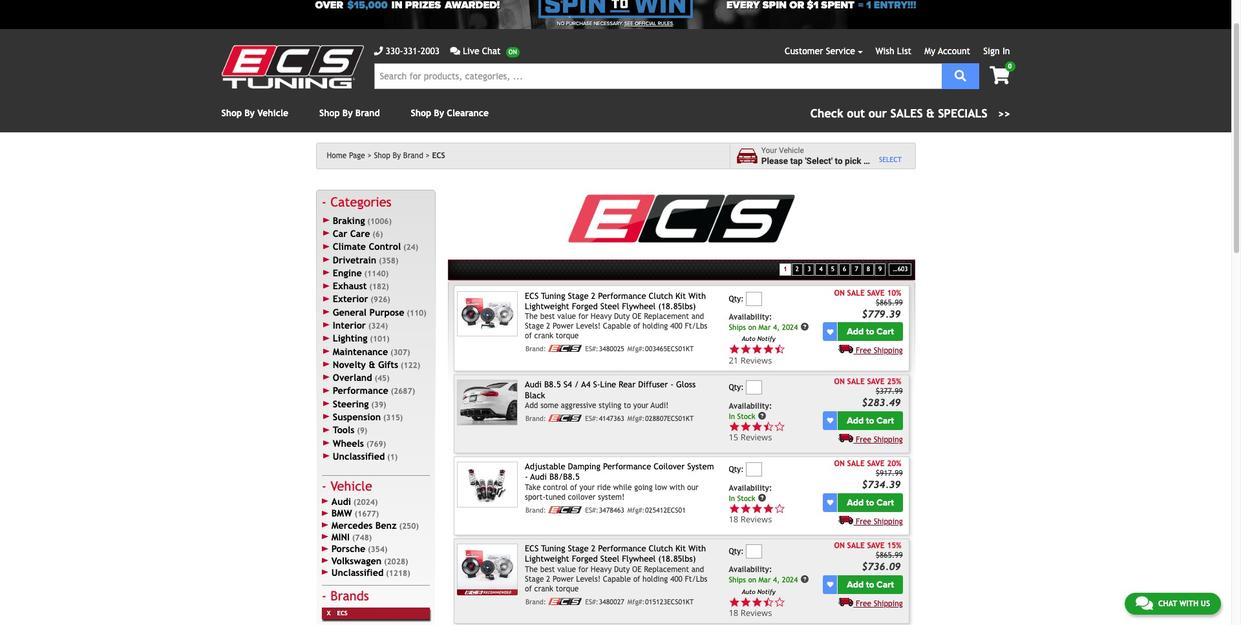 Task type: vqa. For each thing, say whether or not it's contained in the screenshot.


Task type: locate. For each thing, give the bounding box(es) containing it.
(18.85lbs) up 003465ecs01kt in the right bottom of the page
[[658, 302, 696, 312]]

add to cart button down $736.09 on the right bottom of the page
[[838, 576, 903, 594]]

crank up b8.5
[[534, 332, 553, 341]]

sales & specials link
[[811, 105, 1010, 122]]

0 vertical spatial the
[[525, 313, 538, 322]]

0 vertical spatial -
[[671, 380, 674, 390]]

18
[[729, 514, 739, 526], [729, 608, 739, 619]]

1 vertical spatial clutch
[[649, 544, 673, 554]]

1 crank from the top
[[534, 332, 553, 341]]

4 save from the top
[[867, 542, 885, 551]]

1 save from the top
[[867, 289, 885, 298]]

chat right live
[[482, 46, 501, 56]]

clutch up 003465ecs01kt in the right bottom of the page
[[649, 291, 673, 301]]

0 vertical spatial add to wish list image
[[827, 329, 834, 335]]

question sign image for $283.49
[[758, 412, 767, 421]]

3 save from the top
[[867, 460, 885, 469]]

availability: up half star icon
[[729, 566, 772, 575]]

1 vertical spatial brand
[[403, 151, 423, 160]]

diffuser
[[638, 380, 668, 390]]

customer service button
[[785, 45, 863, 58]]

please
[[761, 156, 788, 166]]

the for 21 reviews
[[525, 313, 538, 322]]

in for $283.49
[[729, 412, 735, 421]]

audi inside adjustable damping performance coilover system - audi b8/b8.5 take control of your ride while going low with our sport-tuned coilover system!
[[530, 473, 547, 483]]

0 horizontal spatial brand
[[355, 108, 380, 118]]

3 link
[[804, 264, 815, 276]]

car
[[333, 228, 347, 239]]

duty
[[614, 313, 630, 322], [614, 565, 630, 575]]

0 vertical spatial oe
[[632, 313, 642, 322]]

4 brand: from the top
[[526, 598, 546, 606]]

0 vertical spatial brand
[[355, 108, 380, 118]]

2 18 reviews from the top
[[729, 608, 772, 619]]

2 best from the top
[[540, 565, 555, 575]]

qty:
[[729, 295, 744, 304], [729, 384, 744, 393], [729, 466, 744, 475], [729, 548, 744, 557]]

1 the from the top
[[525, 313, 538, 322]]

comments image
[[450, 47, 460, 56], [1136, 596, 1153, 612]]

cart
[[877, 327, 894, 338], [877, 416, 894, 427], [877, 498, 894, 509], [877, 580, 894, 591]]

engine
[[333, 268, 362, 279]]

gifts
[[378, 359, 398, 370]]

availability: ships on mar 4, 2024 for 21 reviews
[[729, 313, 798, 332]]

$865.99 down 10%
[[876, 298, 903, 308]]

1 vertical spatial &
[[369, 359, 375, 370]]

save inside on sale save 15% $865.99 $736.09
[[867, 542, 885, 551]]

2 torque from the top
[[556, 585, 579, 594]]

replacement up '015123ecs01kt'
[[644, 565, 689, 575]]

0
[[1008, 63, 1012, 70]]

add to cart button for $283.49
[[838, 412, 903, 430]]

to down $734.39
[[866, 498, 874, 509]]

1 vertical spatial auto
[[742, 589, 756, 596]]

1 horizontal spatial your
[[633, 401, 649, 410]]

1 free shipping image from the top
[[839, 345, 854, 354]]

ecs tuning stage 2 performance clutch kit with lightweight forged steel flywheel (18.85lbs) link for 21
[[525, 291, 706, 312]]

sale inside on sale save 20% $917.99 $734.39
[[847, 460, 865, 469]]

performance up while on the bottom
[[603, 462, 651, 472]]

performance down overland
[[333, 386, 388, 397]]

(39)
[[371, 401, 386, 410]]

vehicle up 'tap'
[[779, 146, 804, 155]]

capable for 21 reviews
[[603, 322, 631, 331]]

0 vertical spatial ft/lbs
[[685, 322, 708, 331]]

free shipping image up on sale save 25% $377.99 $283.49
[[839, 345, 854, 354]]

shop for shop by clearance link
[[411, 108, 431, 118]]

ft/lbs for 18 reviews
[[685, 575, 708, 584]]

(1218)
[[386, 569, 410, 579]]

qty: for $283.49
[[729, 384, 744, 393]]

2024 for 18 reviews
[[782, 576, 798, 585]]

audi inside vehicle audi (2024) bmw (1677) mercedes benz (250) mini (748) porsche (354) volkswagen (2028) unclassified (1218)
[[332, 497, 351, 508]]

to for $734.39
[[866, 498, 874, 509]]

1 power from the top
[[553, 322, 574, 331]]

add down on sale save 20% $917.99 $734.39 in the right of the page
[[847, 498, 864, 509]]

vehicle audi (2024) bmw (1677) mercedes benz (250) mini (748) porsche (354) volkswagen (2028) unclassified (1218)
[[330, 479, 419, 579]]

0 vertical spatial shop by brand link
[[319, 108, 380, 118]]

mfg#: right 3480027
[[628, 598, 645, 606]]

1 flywheel from the top
[[622, 302, 656, 312]]

4 reviews from the top
[[741, 608, 772, 619]]

brand
[[355, 108, 380, 118], [403, 151, 423, 160]]

3 es#: from the top
[[585, 507, 599, 514]]

3 cart from the top
[[877, 498, 894, 509]]

free shipping image
[[839, 434, 854, 443]]

ecs - corporate logo image down tuned
[[549, 507, 582, 514]]

4 qty: from the top
[[729, 548, 744, 557]]

chat
[[482, 46, 501, 56], [1158, 600, 1177, 609]]

es#: 3480025 mfg#: 003465ecs01kt
[[585, 346, 694, 353]]

7
[[855, 266, 858, 273]]

availability: for $734.39
[[729, 484, 772, 493]]

and
[[692, 313, 704, 322], [692, 565, 704, 575]]

mar up 21 reviews
[[759, 323, 771, 332]]

1 add to cart from the top
[[847, 327, 894, 338]]

3 add to cart from the top
[[847, 498, 894, 509]]

400 for 18 reviews
[[670, 575, 683, 584]]

0 vertical spatial empty star image
[[774, 421, 785, 433]]

1 vertical spatial audi
[[530, 473, 547, 483]]

1 auto from the top
[[742, 336, 756, 343]]

replacement for 21 reviews
[[644, 313, 689, 322]]

0 horizontal spatial question sign image
[[758, 494, 767, 503]]

2024 for 21 reviews
[[782, 323, 798, 332]]

vehicle inside your vehicle please tap 'select' to pick a vehicle
[[779, 146, 804, 155]]

2 oe from the top
[[632, 565, 642, 575]]

0 vertical spatial auto notify
[[742, 336, 776, 343]]

1 vertical spatial question sign image
[[758, 494, 767, 503]]

0 vertical spatial capable
[[603, 322, 631, 331]]

steel up 3480027
[[600, 555, 620, 565]]

torque for 18 reviews
[[556, 585, 579, 594]]

1 vertical spatial replacement
[[644, 565, 689, 575]]

vehicle inside vehicle audi (2024) bmw (1677) mercedes benz (250) mini (748) porsche (354) volkswagen (2028) unclassified (1218)
[[330, 479, 372, 494]]

shipping up 20%
[[874, 436, 903, 445]]

torque
[[556, 332, 579, 341], [556, 585, 579, 594]]

1 vertical spatial -
[[525, 473, 528, 483]]

add to cart down "$283.49"
[[847, 416, 894, 427]]

2 2024 from the top
[[782, 576, 798, 585]]

3 shipping from the top
[[874, 518, 903, 527]]

for for 18
[[578, 565, 588, 575]]

None text field
[[746, 292, 762, 306], [746, 381, 762, 395], [746, 292, 762, 306], [746, 381, 762, 395]]

es#3480027 - 015123ecs01kt -  ecs tuning stage 2 performance clutch kit with lightweight forged steel flywheel (18.85lbs) - the best value for heavy duty oe replacement and stage 2 power levels! capable of holding 400 ft/lbs of crank torque - ecs - volkswagen image
[[457, 544, 518, 590]]

list
[[897, 46, 912, 56]]

vehicle up the (2024)
[[330, 479, 372, 494]]

cart down $736.09 on the right bottom of the page
[[877, 580, 894, 591]]

free down $779.39
[[856, 347, 872, 356]]

notify up 21 reviews
[[758, 336, 776, 343]]

1 for from the top
[[578, 313, 588, 322]]

brands x ecs
[[327, 589, 369, 617]]

duty up 3480025 in the bottom of the page
[[614, 313, 630, 322]]

ecs - corporate logo image down aggressive on the left bottom of the page
[[549, 415, 582, 422]]

ecs tuning image
[[221, 45, 364, 89]]

add down on sale save 15% $865.99 $736.09
[[847, 580, 864, 591]]

2 replacement from the top
[[644, 565, 689, 575]]

2 on from the top
[[748, 576, 756, 585]]

brand down shop by clearance at left
[[403, 151, 423, 160]]

0 vertical spatial audi
[[525, 380, 542, 390]]

comments image left chat with us
[[1136, 596, 1153, 612]]

unclassified down wheels
[[333, 451, 385, 462]]

4 free shipping from the top
[[856, 600, 903, 609]]

free shipping down $736.09 on the right bottom of the page
[[856, 600, 903, 609]]

performance inside adjustable damping performance coilover system - audi b8/b8.5 take control of your ride while going low with our sport-tuned coilover system!
[[603, 462, 651, 472]]

1 vertical spatial 4,
[[773, 576, 780, 585]]

0 vertical spatial &
[[926, 107, 935, 120]]

tuning for 21 reviews
[[541, 291, 565, 301]]

of
[[633, 322, 640, 331], [525, 332, 532, 341], [570, 483, 577, 492], [633, 575, 640, 584], [525, 585, 532, 594]]

1 and from the top
[[692, 313, 704, 322]]

save inside on sale save 10% $865.99 $779.39
[[867, 289, 885, 298]]

0 vertical spatial question sign image
[[758, 412, 767, 421]]

(6)
[[373, 230, 383, 239]]

comments image for chat
[[1136, 596, 1153, 612]]

18 for first 18 reviews link
[[729, 514, 739, 526]]

2 clutch from the top
[[649, 544, 673, 554]]

best right es#3480025 - 003465ecs01kt -  ecs tuning stage 2 performance clutch kit with lightweight forged steel flywheel (18.85lbs) - the best value for heavy duty oe replacement and stage 2 power levels! capable of holding 400 ft/lbs of crank torque - ecs - audi volkswagen image
[[540, 313, 555, 322]]

1 best from the top
[[540, 313, 555, 322]]

1 free from the top
[[856, 347, 872, 356]]

heavy up 3480027
[[591, 565, 612, 575]]

0 vertical spatial mar
[[759, 323, 771, 332]]

1 vertical spatial ecs tuning stage 2 performance clutch kit with lightweight forged steel flywheel (18.85lbs) the best value for heavy duty oe replacement and stage 2 power levels! capable of holding 400 ft/lbs of crank torque
[[525, 544, 708, 594]]

1 4, from the top
[[773, 323, 780, 332]]

steel for 21 reviews
[[600, 302, 620, 312]]

2 forged from the top
[[572, 555, 598, 565]]

1 vertical spatial $865.99
[[876, 551, 903, 560]]

2 steel from the top
[[600, 555, 620, 565]]

2024 up empty star image
[[782, 576, 798, 585]]

shop by brand link for home page
[[374, 151, 430, 160]]

1 vertical spatial tuning
[[541, 544, 565, 554]]

mar
[[759, 323, 771, 332], [759, 576, 771, 585]]

$865.99
[[876, 298, 903, 308], [876, 551, 903, 560]]

0 vertical spatial crank
[[534, 332, 553, 341]]

2 add to cart button from the top
[[838, 412, 903, 430]]

notify for 21 reviews
[[758, 336, 776, 343]]

shop for shop by brand link associated with home page
[[374, 151, 390, 160]]

3 free shipping from the top
[[856, 518, 903, 527]]

$865.99 for $779.39
[[876, 298, 903, 308]]

Search text field
[[374, 63, 942, 89]]

brand: for $734.39
[[526, 507, 546, 514]]

shop by brand link up home page link
[[319, 108, 380, 118]]

8 link
[[863, 264, 874, 276]]

(1677)
[[355, 510, 379, 519]]

1 vertical spatial kit
[[676, 544, 686, 554]]

1 heavy from the top
[[591, 313, 612, 322]]

es#4147363 - 028807ecs01kt - audi b8.5 s4 / a4 s-line rear diffuser - gloss black - add some aggressive styling to your audi! - ecs - audi image
[[457, 380, 518, 426]]

pick
[[845, 156, 862, 166]]

1 vertical spatial 2024
[[782, 576, 798, 585]]

1 vertical spatial heavy
[[591, 565, 612, 575]]

None text field
[[746, 463, 762, 477], [746, 545, 762, 559], [746, 463, 762, 477], [746, 545, 762, 559]]

0 vertical spatial (18.85lbs)
[[658, 302, 696, 312]]

of right es#3480025 - 003465ecs01kt -  ecs tuning stage 2 performance clutch kit with lightweight forged steel flywheel (18.85lbs) - the best value for heavy duty oe replacement and stage 2 power levels! capable of holding 400 ft/lbs of crank torque - ecs - audi volkswagen image
[[525, 332, 532, 341]]

2 mar from the top
[[759, 576, 771, 585]]

0 vertical spatial lightweight
[[525, 302, 569, 312]]

on down free shipping icon
[[834, 460, 845, 469]]

2 holding from the top
[[643, 575, 668, 584]]

1 availability: ships on mar 4, 2024 from the top
[[729, 313, 798, 332]]

1 tuning from the top
[[541, 291, 565, 301]]

2 ecs tuning stage 2 performance clutch kit with lightweight forged steel flywheel (18.85lbs) link from the top
[[525, 544, 706, 565]]

capable up 3480027
[[603, 575, 631, 584]]

necessary.
[[594, 21, 623, 27]]

heavy up 3480025 in the bottom of the page
[[591, 313, 612, 322]]

1 mfg#: from the top
[[628, 346, 645, 353]]

sale for $283.49
[[847, 378, 865, 387]]

levels!
[[576, 322, 601, 331], [576, 575, 601, 584]]

0 horizontal spatial question sign image
[[758, 412, 767, 421]]

add to cart down $734.39
[[847, 498, 894, 509]]

mar for 18 reviews
[[759, 576, 771, 585]]

crank right ecs tuning recommends this product. image
[[534, 585, 553, 594]]

notify up half star icon
[[758, 589, 776, 596]]

half star image
[[774, 344, 785, 355], [763, 421, 774, 433]]

es#: left 3480027
[[585, 598, 599, 606]]

free shipping up 20%
[[856, 436, 903, 445]]

question sign image for $734.39
[[758, 494, 767, 503]]

1 vertical spatial (18.85lbs)
[[658, 555, 696, 565]]

1 vertical spatial empty star image
[[774, 503, 785, 515]]

0 vertical spatial steel
[[600, 302, 620, 312]]

1 add to cart button from the top
[[838, 323, 903, 342]]

climate
[[333, 241, 366, 252]]

1 capable from the top
[[603, 322, 631, 331]]

add to cart button for $736.09
[[838, 576, 903, 594]]

sale inside on sale save 25% $377.99 $283.49
[[847, 378, 865, 387]]

4, up empty star image
[[773, 576, 780, 585]]

qty: for $779.39
[[729, 295, 744, 304]]

question sign image for $779.39
[[800, 323, 809, 332]]

free right free shipping icon
[[856, 436, 872, 445]]

0 vertical spatial add to wish list image
[[827, 500, 834, 506]]

1 ships from the top
[[729, 323, 746, 332]]

audi!
[[651, 401, 669, 410]]

save for $736.09
[[867, 542, 885, 551]]

on for 18
[[748, 576, 756, 585]]

(18.85lbs)
[[658, 302, 696, 312], [658, 555, 696, 565]]

1 horizontal spatial brand
[[403, 151, 423, 160]]

empty star image
[[774, 597, 785, 608]]

4, down 1 link
[[773, 323, 780, 332]]

1 vertical spatial availability: in stock
[[729, 484, 772, 503]]

2 400 from the top
[[670, 575, 683, 584]]

2 add to wish list image from the top
[[827, 418, 834, 424]]

add to cart button for $734.39
[[838, 494, 903, 512]]

on down 6 link
[[834, 289, 845, 298]]

1 vertical spatial ft/lbs
[[685, 575, 708, 584]]

1 ecs - corporate logo image from the top
[[549, 346, 582, 353]]

sale inside on sale save 10% $865.99 $779.39
[[847, 289, 865, 298]]

on for $283.49
[[834, 378, 845, 387]]

free shipping image
[[839, 345, 854, 354], [839, 516, 854, 525], [839, 598, 854, 607]]

1 vertical spatial half star image
[[763, 421, 774, 433]]

1 lightweight from the top
[[525, 302, 569, 312]]

crank for 18 reviews
[[534, 585, 553, 594]]

free shipping for $736.09
[[856, 600, 903, 609]]

2 mfg#: from the top
[[628, 415, 645, 423]]

oe for 21 reviews
[[632, 313, 642, 322]]

2 stock from the top
[[737, 494, 756, 503]]

mfg#: down going
[[628, 507, 645, 514]]

save inside on sale save 20% $917.99 $734.39
[[867, 460, 885, 469]]

on inside on sale save 10% $865.99 $779.39
[[834, 289, 845, 298]]

1 replacement from the top
[[644, 313, 689, 322]]

audi b8.5 s4 / a4 s-line rear diffuser - gloss black link
[[525, 380, 696, 401]]

half star image right 15 at the right bottom of page
[[763, 421, 774, 433]]

0 vertical spatial for
[[578, 313, 588, 322]]

replacement up 003465ecs01kt in the right bottom of the page
[[644, 313, 689, 322]]

1 add to wish list image from the top
[[827, 329, 834, 335]]

1 ft/lbs from the top
[[685, 322, 708, 331]]

$865.99 down 15% on the bottom right
[[876, 551, 903, 560]]

0 vertical spatial shop by brand
[[319, 108, 380, 118]]

crank for 21 reviews
[[534, 332, 553, 341]]

on inside on sale save 15% $865.99 $736.09
[[834, 542, 845, 551]]

cart for $736.09
[[877, 580, 894, 591]]

select
[[879, 156, 902, 163]]

exhaust
[[333, 281, 367, 292]]

0 vertical spatial clutch
[[649, 291, 673, 301]]

$779.39
[[862, 308, 901, 320]]

audi up bmw
[[332, 497, 351, 508]]

comments image left live
[[450, 47, 460, 56]]

ecs - corporate logo image up s4
[[549, 346, 582, 353]]

empty star image for 15 reviews
[[774, 421, 785, 433]]

ecs right x
[[337, 610, 348, 617]]

the right es#3480027 - 015123ecs01kt -  ecs tuning stage 2 performance clutch kit with lightweight forged steel flywheel (18.85lbs) - the best value for heavy duty oe replacement and stage 2 power levels! capable of holding 400 ft/lbs of crank torque - ecs - volkswagen image
[[525, 565, 538, 575]]

0 vertical spatial best
[[540, 313, 555, 322]]

1 clutch from the top
[[649, 291, 673, 301]]

oe up es#: 3480025 mfg#: 003465ecs01kt on the bottom of the page
[[632, 313, 642, 322]]

free shipping up 25%
[[856, 347, 903, 356]]

ecs - corporate logo image for $779.39
[[549, 346, 582, 353]]

'select'
[[805, 156, 833, 166]]

ecs tuning stage 2 performance clutch kit with lightweight forged steel flywheel (18.85lbs) link down 3478463
[[525, 544, 706, 565]]

adjustable damping performance coilover system - audi b8/b8.5 take control of your ride while going low with our sport-tuned coilover system!
[[525, 462, 714, 502]]

0 vertical spatial comments image
[[450, 47, 460, 56]]

0 vertical spatial ecs tuning stage 2 performance clutch kit with lightweight forged steel flywheel (18.85lbs) the best value for heavy duty oe replacement and stage 2 power levels! capable of holding 400 ft/lbs of crank torque
[[525, 291, 708, 341]]

on inside on sale save 20% $917.99 $734.39
[[834, 460, 845, 469]]

performance
[[598, 291, 646, 301], [333, 386, 388, 397], [603, 462, 651, 472], [598, 544, 646, 554]]

free shipping for $779.39
[[856, 347, 903, 356]]

2 kit from the top
[[676, 544, 686, 554]]

5 link
[[827, 264, 839, 276]]

cart down $734.39
[[877, 498, 894, 509]]

by
[[245, 108, 255, 118], [343, 108, 353, 118], [434, 108, 444, 118], [393, 151, 401, 160]]

0 vertical spatial in
[[1003, 46, 1010, 56]]

question sign image
[[800, 323, 809, 332], [758, 494, 767, 503]]

star image
[[729, 344, 740, 355], [763, 344, 774, 355], [729, 503, 740, 515], [740, 503, 752, 515], [752, 503, 763, 515], [763, 503, 774, 515], [729, 597, 740, 608], [740, 597, 752, 608]]

0 vertical spatial 2024
[[782, 323, 798, 332]]

add to wish list image
[[827, 329, 834, 335], [827, 418, 834, 424]]

in up 15 at the right bottom of page
[[729, 412, 735, 421]]

star image
[[740, 344, 752, 355], [752, 344, 763, 355], [729, 421, 740, 433], [740, 421, 752, 433], [752, 421, 763, 433], [752, 597, 763, 608]]

1 vertical spatial 400
[[670, 575, 683, 584]]

4 cart from the top
[[877, 580, 894, 591]]

4,
[[773, 323, 780, 332], [773, 576, 780, 585]]

4 mfg#: from the top
[[628, 598, 645, 606]]

1 vertical spatial stock
[[737, 494, 756, 503]]

half star image
[[763, 597, 774, 608]]

2 free shipping from the top
[[856, 436, 903, 445]]

1 brand: from the top
[[526, 346, 546, 353]]

es#3478463 - 025412ecs01 - adjustable damping performance coilover system - audi b8/b8.5 - take control of your ride while going low with our sport-tuned coilover system! - ecs - audi image
[[457, 462, 518, 508]]

1 steel from the top
[[600, 302, 620, 312]]

ecs tuning recommends this product. image
[[457, 590, 518, 596]]

bmw
[[332, 508, 352, 519]]

1 vertical spatial ecs tuning stage 2 performance clutch kit with lightweight forged steel flywheel (18.85lbs) link
[[525, 544, 706, 565]]

(110)
[[407, 309, 427, 318]]

add to wish list image
[[827, 500, 834, 506], [827, 582, 834, 588]]

- inside adjustable damping performance coilover system - audi b8/b8.5 take control of your ride while going low with our sport-tuned coilover system!
[[525, 473, 528, 483]]

reviews for empty star icon associated with 18 reviews
[[741, 514, 772, 526]]

es#: for $779.39
[[585, 346, 599, 353]]

$865.99 inside on sale save 15% $865.99 $736.09
[[876, 551, 903, 560]]

free shipping image for $734.39
[[839, 516, 854, 525]]

shopping cart image
[[990, 67, 1010, 85]]

0 horizontal spatial your
[[580, 483, 595, 492]]

holding
[[643, 322, 668, 331], [643, 575, 668, 584]]

2 availability: ships on mar 4, 2024 from the top
[[729, 566, 798, 585]]

- inside audi b8.5 s4 / a4 s-line rear diffuser - gloss black add some aggressive styling to your audi!
[[671, 380, 674, 390]]

heavy for 18 reviews
[[591, 565, 612, 575]]

take
[[525, 483, 541, 492]]

1 forged from the top
[[572, 302, 598, 312]]

the
[[525, 313, 538, 322], [525, 565, 538, 575]]

add to cart
[[847, 327, 894, 338], [847, 416, 894, 427], [847, 498, 894, 509], [847, 580, 894, 591]]

3480027
[[599, 598, 625, 606]]

1 400 from the top
[[670, 322, 683, 331]]

(2687)
[[391, 388, 415, 397]]

1 18 from the top
[[729, 514, 739, 526]]

2 15 reviews link from the top
[[729, 432, 785, 444]]

benz
[[375, 520, 397, 531]]

3 brand: from the top
[[526, 507, 546, 514]]

shop by brand link
[[319, 108, 380, 118], [374, 151, 430, 160]]

kit down 025412ecs01
[[676, 544, 686, 554]]

1 empty star image from the top
[[774, 421, 785, 433]]

2024 down 1 link
[[782, 323, 798, 332]]

ships for 21
[[729, 323, 746, 332]]

in down 15 at the right bottom of page
[[729, 494, 735, 503]]

1 vertical spatial 18
[[729, 608, 739, 619]]

0 vertical spatial power
[[553, 322, 574, 331]]

0 vertical spatial levels!
[[576, 322, 601, 331]]

on for $734.39
[[834, 460, 845, 469]]

2 availability: from the top
[[729, 402, 772, 411]]

on inside on sale save 25% $377.99 $283.49
[[834, 378, 845, 387]]

2 sale from the top
[[847, 378, 865, 387]]

1 vertical spatial capable
[[603, 575, 631, 584]]

2 auto from the top
[[742, 589, 756, 596]]

1 vertical spatial mar
[[759, 576, 771, 585]]

0 vertical spatial replacement
[[644, 313, 689, 322]]

1 stock from the top
[[737, 412, 756, 421]]

1 availability: from the top
[[729, 313, 772, 322]]

$736.09
[[862, 561, 901, 573]]

customer
[[785, 46, 823, 56]]

1 2024 from the top
[[782, 323, 798, 332]]

1 vertical spatial 18 reviews
[[729, 608, 772, 619]]

holding for 21 reviews
[[643, 322, 668, 331]]

clutch
[[649, 291, 673, 301], [649, 544, 673, 554]]

21 reviews
[[729, 355, 772, 366]]

1 vertical spatial torque
[[556, 585, 579, 594]]

brand:
[[526, 346, 546, 353], [526, 415, 546, 423], [526, 507, 546, 514], [526, 598, 546, 606]]

ecs inside brands x ecs
[[337, 610, 348, 617]]

330-
[[386, 46, 403, 56]]

2 heavy from the top
[[591, 565, 612, 575]]

9 link
[[875, 264, 886, 276]]

1 torque from the top
[[556, 332, 579, 341]]

for for 21
[[578, 313, 588, 322]]

1 availability: in stock from the top
[[729, 402, 772, 421]]

0 vertical spatial duty
[[614, 313, 630, 322]]

to inside audi b8.5 s4 / a4 s-line rear diffuser - gloss black add some aggressive styling to your audi!
[[624, 401, 631, 410]]

0 horizontal spatial vehicle
[[257, 108, 288, 118]]

empty star image for 18 reviews
[[774, 503, 785, 515]]

3 add to cart button from the top
[[838, 494, 903, 512]]

purchase
[[566, 21, 592, 27]]

0 vertical spatial availability: ships on mar 4, 2024
[[729, 313, 798, 332]]

0 vertical spatial availability: in stock
[[729, 402, 772, 421]]

- left the gloss
[[671, 380, 674, 390]]

3 reviews from the top
[[741, 514, 772, 526]]

stock up 15 reviews at right bottom
[[737, 412, 756, 421]]

shop by brand
[[319, 108, 380, 118], [374, 151, 423, 160]]

4 sale from the top
[[847, 542, 865, 551]]

1 value from the top
[[557, 313, 576, 322]]

and for 18 reviews
[[692, 565, 704, 575]]

duty up 3480027
[[614, 565, 630, 575]]

(18.85lbs) up '015123ecs01kt'
[[658, 555, 696, 565]]

es#: 3480027 mfg#: 015123ecs01kt
[[585, 598, 694, 606]]

1 vertical spatial notify
[[758, 589, 776, 596]]

0 vertical spatial ships
[[729, 323, 746, 332]]

1 kit from the top
[[676, 291, 686, 301]]

0 vertical spatial holding
[[643, 322, 668, 331]]

home page
[[327, 151, 365, 160]]

es#: for $736.09
[[585, 598, 599, 606]]

1 horizontal spatial question sign image
[[800, 576, 809, 585]]

unclassified down volkswagen
[[332, 568, 384, 579]]

shop for shop by brand link corresponding to shop by vehicle
[[319, 108, 340, 118]]

4 free from the top
[[856, 600, 872, 609]]

2 (18.85lbs) from the top
[[658, 555, 696, 565]]

2 power from the top
[[553, 575, 574, 584]]

on left 15% on the bottom right
[[834, 542, 845, 551]]

comments image inside live chat link
[[450, 47, 460, 56]]

$377.99
[[876, 387, 903, 396]]

15 reviews link
[[729, 421, 821, 444], [729, 432, 785, 444]]

3 18 reviews link from the top
[[729, 585, 821, 619]]

1 horizontal spatial chat
[[1158, 600, 1177, 609]]

save for $283.49
[[867, 378, 885, 387]]

1 vertical spatial in
[[729, 412, 735, 421]]

1 vertical spatial auto notify
[[742, 589, 776, 596]]

cart down $779.39
[[877, 327, 894, 338]]

ecs - corporate logo image
[[549, 346, 582, 353], [549, 415, 582, 422], [549, 507, 582, 514], [549, 598, 582, 606]]

1 vertical spatial shop by brand
[[374, 151, 423, 160]]

2 levels! from the top
[[576, 575, 601, 584]]

auto for 18
[[742, 589, 756, 596]]

home
[[327, 151, 347, 160]]

sale down the 7 link
[[847, 289, 865, 298]]

my account
[[925, 46, 970, 56]]

0 vertical spatial and
[[692, 313, 704, 322]]

1 horizontal spatial question sign image
[[800, 323, 809, 332]]

the right es#3480025 - 003465ecs01kt -  ecs tuning stage 2 performance clutch kit with lightweight forged steel flywheel (18.85lbs) - the best value for heavy duty oe replacement and stage 2 power levels! capable of holding 400 ft/lbs of crank torque - ecs - audi volkswagen image
[[525, 313, 538, 322]]

$865.99 inside on sale save 10% $865.99 $779.39
[[876, 298, 903, 308]]

us
[[1201, 600, 1210, 609]]

save inside on sale save 25% $377.99 $283.49
[[867, 378, 885, 387]]

1 vertical spatial on
[[748, 576, 756, 585]]

4 ecs - corporate logo image from the top
[[549, 598, 582, 606]]

availability: up 21 reviews
[[729, 313, 772, 322]]

ft/lbs for 21 reviews
[[685, 322, 708, 331]]

ecs tuning 'spin to win' contest logo image
[[539, 0, 693, 18]]

15%
[[887, 542, 902, 551]]

flywheel up es#: 3480025 mfg#: 003465ecs01kt on the bottom of the page
[[622, 302, 656, 312]]

in right sign
[[1003, 46, 1010, 56]]

6
[[843, 266, 847, 273]]

brand: for $736.09
[[526, 598, 546, 606]]

1 mar from the top
[[759, 323, 771, 332]]

your
[[761, 146, 777, 155]]

sales & specials
[[891, 107, 988, 120]]

…603 link
[[889, 264, 912, 276]]

of up coilover
[[570, 483, 577, 492]]

auto notify up 21 reviews
[[742, 336, 776, 343]]

es#: down coilover
[[585, 507, 599, 514]]

free shipping image for $779.39
[[839, 345, 854, 354]]

1 $865.99 from the top
[[876, 298, 903, 308]]

comments image inside chat with us link
[[1136, 596, 1153, 612]]

0 horizontal spatial chat
[[482, 46, 501, 56]]

free shipping up 15% on the bottom right
[[856, 518, 903, 527]]

holding up '015123ecs01kt'
[[643, 575, 668, 584]]

3
[[808, 266, 811, 273]]

ecs tuning stage 2 performance clutch kit with lightweight forged steel flywheel (18.85lbs) the best value for heavy duty oe replacement and stage 2 power levels! capable of holding 400 ft/lbs of crank torque up 3480025 in the bottom of the page
[[525, 291, 708, 341]]

1 vertical spatial the
[[525, 565, 538, 575]]

mar for 21 reviews
[[759, 323, 771, 332]]

ft/lbs up 003465ecs01kt in the right bottom of the page
[[685, 322, 708, 331]]

& left "gifts"
[[369, 359, 375, 370]]

0 vertical spatial on
[[748, 323, 756, 332]]

free shipping for $283.49
[[856, 436, 903, 445]]

1 vertical spatial vehicle
[[779, 146, 804, 155]]

3 free from the top
[[856, 518, 872, 527]]

1 add to wish list image from the top
[[827, 500, 834, 506]]

0 horizontal spatial &
[[369, 359, 375, 370]]

shipping up 25%
[[874, 347, 903, 356]]

shop by brand link for shop by vehicle
[[319, 108, 380, 118]]

empty star image
[[774, 421, 785, 433], [774, 503, 785, 515]]

3 on from the top
[[834, 460, 845, 469]]

1 vertical spatial add to wish list image
[[827, 582, 834, 588]]

1 vertical spatial free shipping image
[[839, 516, 854, 525]]

sale inside on sale save 15% $865.99 $736.09
[[847, 542, 865, 551]]

lightweight
[[525, 302, 569, 312], [525, 555, 569, 565]]

audi b8.5 s4 / a4 s-line rear diffuser - gloss black add some aggressive styling to your audi!
[[525, 380, 696, 410]]

purpose
[[369, 307, 404, 318]]

clutch down 025412ecs01
[[649, 544, 673, 554]]

while
[[613, 483, 632, 492]]

question sign image for $736.09
[[800, 576, 809, 585]]

question sign image
[[758, 412, 767, 421], [800, 576, 809, 585]]

with left our
[[670, 483, 685, 492]]

1 holding from the top
[[643, 322, 668, 331]]

power
[[553, 322, 574, 331], [553, 575, 574, 584]]

1 vertical spatial add to wish list image
[[827, 418, 834, 424]]

2 vertical spatial vehicle
[[330, 479, 372, 494]]

es#: down aggressive on the left bottom of the page
[[585, 415, 599, 423]]

2 ships from the top
[[729, 576, 746, 585]]

b8.5
[[544, 380, 561, 390]]

question sign image down 3 link
[[800, 323, 809, 332]]

the for 18 reviews
[[525, 565, 538, 575]]

0 vertical spatial auto
[[742, 336, 756, 343]]

1 vertical spatial availability: ships on mar 4, 2024
[[729, 566, 798, 585]]

0 vertical spatial 18 reviews
[[729, 514, 772, 526]]

4 add to cart button from the top
[[838, 576, 903, 594]]

suspension
[[333, 412, 381, 423]]

1 vertical spatial levels!
[[576, 575, 601, 584]]

1 vertical spatial unclassified
[[332, 568, 384, 579]]

0 vertical spatial ecs tuning stage 2 performance clutch kit with lightweight forged steel flywheel (18.85lbs) link
[[525, 291, 706, 312]]

of up the es#: 3480027 mfg#: 015123ecs01kt
[[633, 575, 640, 584]]

1 vertical spatial power
[[553, 575, 574, 584]]

with left 'us'
[[1180, 600, 1199, 609]]

to for $779.39
[[866, 327, 874, 338]]

system
[[687, 462, 714, 472]]

1 vertical spatial comments image
[[1136, 596, 1153, 612]]

coilover
[[654, 462, 685, 472]]

es#: left 3480025 in the bottom of the page
[[585, 346, 599, 353]]

vehicle down ecs tuning image
[[257, 108, 288, 118]]

shop by brand right page
[[374, 151, 423, 160]]

ecs - corporate logo image for $283.49
[[549, 415, 582, 422]]

duty for 21
[[614, 313, 630, 322]]

1 reviews from the top
[[741, 355, 772, 366]]

2 horizontal spatial vehicle
[[779, 146, 804, 155]]

1 vertical spatial your
[[580, 483, 595, 492]]

3 free shipping image from the top
[[839, 598, 854, 607]]

1 sale from the top
[[847, 289, 865, 298]]



Task type: describe. For each thing, give the bounding box(es) containing it.
330-331-2003
[[386, 46, 440, 56]]

$283.49
[[862, 397, 901, 409]]

power for 18 reviews
[[553, 575, 574, 584]]

4, for 21 reviews
[[773, 323, 780, 332]]

6 link
[[839, 264, 850, 276]]

brand: for $283.49
[[526, 415, 546, 423]]

kit for 21 reviews
[[676, 291, 686, 301]]

forged for 21 reviews
[[572, 302, 598, 312]]

add to wish list image for $779.39
[[827, 329, 834, 335]]

by up home page link
[[343, 108, 353, 118]]

no
[[557, 21, 565, 27]]

2 link
[[792, 264, 803, 276]]

some
[[541, 401, 559, 410]]

vehicle
[[871, 156, 899, 166]]

holding for 18 reviews
[[643, 575, 668, 584]]

18 for 2nd 18 reviews link from the bottom
[[729, 608, 739, 619]]

sale for $736.09
[[847, 542, 865, 551]]

1 21 reviews link from the top
[[729, 333, 821, 366]]

mfg#: for $734.39
[[628, 507, 645, 514]]

reviews for topmost half star image
[[741, 355, 772, 366]]

with up '015123ecs01kt'
[[689, 544, 706, 554]]

ships for 18
[[729, 576, 746, 585]]

availability: for $779.39
[[729, 313, 772, 322]]

steering
[[333, 399, 369, 410]]

(748)
[[352, 534, 372, 543]]

home page link
[[327, 151, 372, 160]]

value for 18 reviews
[[557, 565, 576, 575]]

availability: for $283.49
[[729, 402, 772, 411]]

live chat
[[463, 46, 501, 56]]

capable for 18 reviews
[[603, 575, 631, 584]]

levels! for 21
[[576, 322, 601, 331]]

0 vertical spatial half star image
[[774, 344, 785, 355]]

with up 003465ecs01kt in the right bottom of the page
[[689, 291, 706, 301]]

my account link
[[925, 46, 970, 56]]

shop by clearance
[[411, 108, 489, 118]]

.
[[673, 21, 674, 27]]

select link
[[879, 156, 902, 164]]

coilover
[[568, 493, 596, 502]]

gloss
[[676, 380, 696, 390]]

0 link
[[979, 61, 1015, 86]]

and for 21 reviews
[[692, 313, 704, 322]]

unclassified inside categories braking (1006) car care (6) climate control (24) drivetrain (358) engine (1140) exhaust (182) exterior (926) general purpose (110) interior (324) lighting (101) maintenance (307) novelty & gifts (122) overland (45) performance (2687) steering (39) suspension (315) tools (9) wheels (769) unclassified (1)
[[333, 451, 385, 462]]

maintenance
[[333, 346, 388, 357]]

interior
[[333, 320, 366, 331]]

volkswagen
[[332, 556, 382, 567]]

ecs tuning stage 2 performance clutch kit with lightweight forged steel flywheel (18.85lbs) the best value for heavy duty oe replacement and stage 2 power levels! capable of holding 400 ft/lbs of crank torque for 18 reviews
[[525, 544, 708, 594]]

heavy for 21 reviews
[[591, 313, 612, 322]]

kit for 18 reviews
[[676, 544, 686, 554]]

add to cart for $734.39
[[847, 498, 894, 509]]

specials
[[938, 107, 988, 120]]

003465ecs01kt
[[645, 346, 694, 353]]

0 vertical spatial chat
[[482, 46, 501, 56]]

adjustable
[[525, 462, 565, 472]]

25%
[[887, 378, 902, 387]]

(354)
[[368, 546, 388, 555]]

ecs right es#3480025 - 003465ecs01kt -  ecs tuning stage 2 performance clutch kit with lightweight forged steel flywheel (18.85lbs) - the best value for heavy duty oe replacement and stage 2 power levels! capable of holding 400 ft/lbs of crank torque - ecs - audi volkswagen image
[[525, 291, 539, 301]]

sign in link
[[984, 46, 1010, 56]]

add to wish list image for $734.39
[[827, 500, 834, 506]]

oe for 18 reviews
[[632, 565, 642, 575]]

a4
[[581, 380, 591, 390]]

400 for 21 reviews
[[670, 322, 683, 331]]

care
[[350, 228, 370, 239]]

unclassified inside vehicle audi (2024) bmw (1677) mercedes benz (250) mini (748) porsche (354) volkswagen (2028) unclassified (1218)
[[332, 568, 384, 579]]

our
[[687, 483, 699, 492]]

1 vertical spatial chat
[[1158, 600, 1177, 609]]

ride
[[597, 483, 611, 492]]

(1006)
[[367, 217, 392, 226]]

damping
[[568, 462, 601, 472]]

mini
[[332, 532, 350, 543]]

0 vertical spatial vehicle
[[257, 108, 288, 118]]

(9)
[[357, 427, 367, 436]]

of right ecs tuning recommends this product. image
[[525, 585, 532, 594]]

add for $736.09
[[847, 580, 864, 591]]

18 reviews for 2nd 18 reviews link from the bottom
[[729, 608, 772, 619]]

availability: ships on mar 4, 2024 for 18 reviews
[[729, 566, 798, 585]]

sport-
[[525, 493, 546, 502]]

by right page
[[393, 151, 401, 160]]

es#3480025 - 003465ecs01kt -  ecs tuning stage 2 performance clutch kit with lightweight forged steel flywheel (18.85lbs) - the best value for heavy duty oe replacement and stage 2 power levels! capable of holding 400 ft/lbs of crank torque - ecs - audi volkswagen image
[[457, 291, 518, 337]]

going
[[634, 483, 653, 492]]

brand: for $779.39
[[526, 346, 546, 353]]

1 15 reviews link from the top
[[729, 421, 821, 444]]

es#: for $734.39
[[585, 507, 599, 514]]

$917.99
[[876, 469, 903, 478]]

2 21 reviews link from the top
[[729, 355, 785, 366]]

value for 21 reviews
[[557, 313, 576, 322]]

see official rules link
[[625, 20, 673, 28]]

see
[[625, 21, 634, 27]]

no purchase necessary. see official rules .
[[557, 21, 674, 27]]

3480025
[[599, 346, 625, 353]]

b8/b8.5
[[549, 473, 580, 483]]

page
[[349, 151, 365, 160]]

2 18 reviews link from the top
[[729, 514, 785, 526]]

tools
[[333, 425, 355, 436]]

with inside adjustable damping performance coilover system - audi b8/b8.5 take control of your ride while going low with our sport-tuned coilover system!
[[670, 483, 685, 492]]

auto notify for 21 reviews
[[742, 336, 776, 343]]

audi inside audi b8.5 s4 / a4 s-line rear diffuser - gloss black add some aggressive styling to your audi!
[[525, 380, 542, 390]]

(324)
[[368, 322, 388, 331]]

on sale save 25% $377.99 $283.49
[[834, 378, 903, 409]]

add for $283.49
[[847, 416, 864, 427]]

in for $734.39
[[729, 494, 735, 503]]

search image
[[955, 70, 966, 81]]

tuning for 18 reviews
[[541, 544, 565, 554]]

4 18 reviews link from the top
[[729, 608, 785, 619]]

qty: for $734.39
[[729, 466, 744, 475]]

brand for home page
[[403, 151, 423, 160]]

tuned
[[546, 493, 566, 502]]

shipping for $283.49
[[874, 436, 903, 445]]

ecs right es#3480027 - 015123ecs01kt -  ecs tuning stage 2 performance clutch kit with lightweight forged steel flywheel (18.85lbs) - the best value for heavy duty oe replacement and stage 2 power levels! capable of holding 400 ft/lbs of crank torque - ecs - volkswagen image
[[525, 544, 539, 554]]

flywheel for 18 reviews
[[622, 555, 656, 565]]

by down ecs tuning image
[[245, 108, 255, 118]]

performance down 3478463
[[598, 544, 646, 554]]

add to cart for $736.09
[[847, 580, 894, 591]]

your inside audi b8.5 s4 / a4 s-line rear diffuser - gloss black add some aggressive styling to your audi!
[[633, 401, 649, 410]]

power for 21 reviews
[[553, 322, 574, 331]]

reviews for empty star icon associated with 15 reviews
[[741, 432, 772, 444]]

330-331-2003 link
[[374, 45, 440, 58]]

qty: for $736.09
[[729, 548, 744, 557]]

porsche
[[332, 544, 365, 555]]

cart for $779.39
[[877, 327, 894, 338]]

9
[[879, 266, 882, 273]]

best for 21
[[540, 313, 555, 322]]

wheels
[[333, 438, 364, 449]]

official
[[635, 21, 657, 27]]

lightweight for 21 reviews
[[525, 302, 569, 312]]

mfg#: for $736.09
[[628, 598, 645, 606]]

shop by brand for home page
[[374, 151, 423, 160]]

1 18 reviews link from the top
[[729, 503, 821, 526]]

(2028)
[[384, 558, 408, 567]]

save for $734.39
[[867, 460, 885, 469]]

(307)
[[390, 348, 410, 357]]

cart for $283.49
[[877, 416, 894, 427]]

braking
[[333, 215, 365, 226]]

sales
[[891, 107, 923, 120]]

performance inside categories braking (1006) car care (6) climate control (24) drivetrain (358) engine (1140) exhaust (182) exterior (926) general purpose (110) interior (324) lighting (101) maintenance (307) novelty & gifts (122) overland (45) performance (2687) steering (39) suspension (315) tools (9) wheels (769) unclassified (1)
[[333, 386, 388, 397]]

sign in
[[984, 46, 1010, 56]]

on sale save 20% $917.99 $734.39
[[834, 460, 903, 491]]

& inside sales & specials link
[[926, 107, 935, 120]]

of up es#: 3480025 mfg#: 003465ecs01kt on the bottom of the page
[[633, 322, 640, 331]]

(769)
[[366, 440, 386, 449]]

brand for shop by vehicle
[[355, 108, 380, 118]]

tap
[[790, 156, 803, 166]]

(182)
[[369, 283, 389, 292]]

performance up 3480025 in the bottom of the page
[[598, 291, 646, 301]]

& inside categories braking (1006) car care (6) climate control (24) drivetrain (358) engine (1140) exhaust (182) exterior (926) general purpose (110) interior (324) lighting (101) maintenance (307) novelty & gifts (122) overland (45) performance (2687) steering (39) suspension (315) tools (9) wheels (769) unclassified (1)
[[369, 359, 375, 370]]

of inside adjustable damping performance coilover system - audi b8/b8.5 take control of your ride while going low with our sport-tuned coilover system!
[[570, 483, 577, 492]]

(122)
[[401, 361, 420, 370]]

shipping for $736.09
[[874, 600, 903, 609]]

to inside your vehicle please tap 'select' to pick a vehicle
[[835, 156, 843, 166]]

phone image
[[374, 47, 383, 56]]

4 link
[[816, 264, 827, 276]]

availability: for $736.09
[[729, 566, 772, 575]]

lighting
[[333, 333, 368, 344]]

lightweight for 18 reviews
[[525, 555, 569, 565]]

general
[[333, 307, 367, 318]]

line
[[600, 380, 616, 390]]

add to cart button for $779.39
[[838, 323, 903, 342]]

sale for $779.39
[[847, 289, 865, 298]]

add inside audi b8.5 s4 / a4 s-line rear diffuser - gloss black add some aggressive styling to your audi!
[[525, 401, 538, 410]]

18 reviews for first 18 reviews link
[[729, 514, 772, 526]]

availability: in stock for 18
[[729, 484, 772, 503]]

add to wish list image for $283.49
[[827, 418, 834, 424]]

shipping for $779.39
[[874, 347, 903, 356]]

shipping for $734.39
[[874, 518, 903, 527]]

live chat link
[[450, 45, 520, 58]]

your inside adjustable damping performance coilover system - audi b8/b8.5 take control of your ride while going low with our sport-tuned coilover system!
[[580, 483, 595, 492]]

ecs down shop by clearance at left
[[432, 151, 445, 160]]

shop by vehicle
[[221, 108, 288, 118]]

categories
[[330, 194, 392, 209]]

auto for 21
[[742, 336, 756, 343]]

levels! for 18
[[576, 575, 601, 584]]

(18.85lbs) for 21 reviews
[[658, 302, 696, 312]]

(926)
[[371, 296, 390, 305]]

replacement for 18 reviews
[[644, 565, 689, 575]]

availability: in stock for 15
[[729, 402, 772, 421]]

comments image for live
[[450, 47, 460, 56]]

by left clearance
[[434, 108, 444, 118]]

add to cart for $779.39
[[847, 327, 894, 338]]

(24)
[[403, 243, 418, 252]]

black
[[525, 391, 545, 401]]

best for 18
[[540, 565, 555, 575]]

free for $736.09
[[856, 600, 872, 609]]

4
[[819, 266, 823, 273]]



